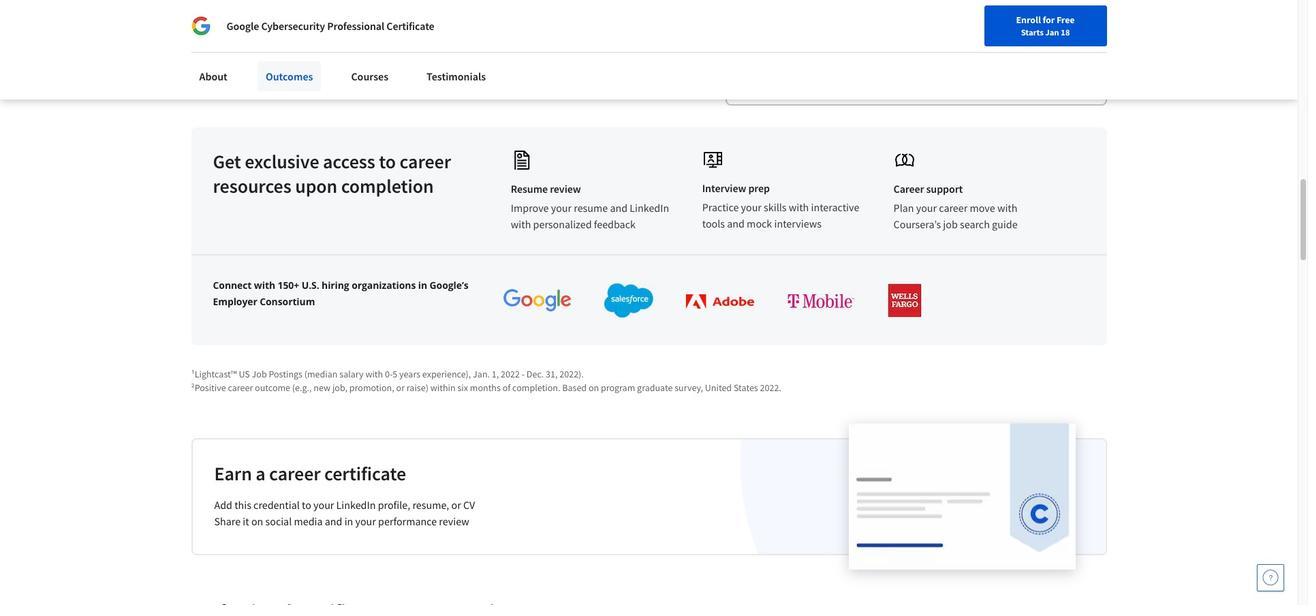 Task type: locate. For each thing, give the bounding box(es) containing it.
for
[[1043, 14, 1055, 26], [245, 22, 258, 36]]

review down cv
[[439, 515, 469, 528]]

earn for earn a career certificate
[[214, 462, 252, 486]]

outcome inside ¹lightcast™ us job postings (median salary with 0-5 years experience), jan. 1, 2022 - dec. 31, 2022). ²positive career outcome (e.g., new job, promotion, or raise) within six months of completion. based on program graduate survey, united states 2022.
[[255, 382, 290, 394]]

0 horizontal spatial linkedin
[[336, 498, 376, 512]]

courses
[[351, 70, 389, 83]]

raise)
[[407, 382, 429, 394]]

free
[[1057, 14, 1075, 26]]

for inside qualify for in-demand job titles: cybersecurity analyst, security analyst, security operations center (soc) analyst
[[245, 22, 258, 36]]

1 horizontal spatial review
[[550, 182, 581, 196]]

0 horizontal spatial on
[[251, 515, 263, 528]]

employer
[[213, 295, 257, 308]]

new
[[959, 16, 977, 28]]

0 horizontal spatial in
[[345, 515, 353, 528]]

exclusive
[[245, 149, 319, 174]]

213,000
[[870, 28, 934, 53]]

for up jan
[[1043, 14, 1055, 26]]

on inside add this credential to your linkedin profile, resume, or cv share it on social media and in your performance review
[[251, 515, 263, 528]]

adobe partner logo image
[[686, 295, 755, 309]]

0 vertical spatial in
[[418, 279, 427, 292]]

with left 150+
[[254, 279, 275, 292]]

linkedin inside resume review improve your resume and linkedin with personalized feedback
[[630, 201, 669, 215]]

analyst
[[269, 38, 302, 52]]

google
[[417, 0, 449, 14], [227, 19, 259, 33]]

2 security from the left
[[534, 22, 570, 36]]

with inside resume review improve your resume and linkedin with personalized feedback
[[511, 218, 531, 231]]

to inside add this credential to your linkedin profile, resume, or cv share it on social media and in your performance review
[[302, 498, 311, 512]]

or
[[396, 382, 405, 394], [452, 498, 461, 512]]

in-
[[260, 22, 272, 36]]

us
[[239, 368, 250, 380]]

your up coursera's
[[916, 201, 937, 215]]

google partner logo image
[[504, 289, 572, 312]]

1 horizontal spatial career
[[979, 16, 1005, 28]]

get exclusive access to career resources upon completion
[[213, 149, 451, 198]]

job inside career support plan your career move with coursera's job search guide
[[943, 218, 958, 231]]

0 vertical spatial earn
[[210, 0, 231, 14]]

find your new career link
[[913, 14, 1012, 31]]

1 vertical spatial outcome
[[255, 382, 290, 394]]

with inside interview prep practice your skills with interactive tools and mock interviews
[[789, 200, 809, 214]]

states
[[734, 382, 758, 394]]

career right new
[[979, 16, 1005, 28]]

0 horizontal spatial or
[[396, 382, 405, 394]]

your up the mock
[[741, 200, 762, 214]]

job
[[252, 368, 267, 380]]

1 horizontal spatial and
[[610, 201, 628, 215]]

1 vertical spatial certificate
[[1006, 53, 1046, 66]]

review
[[550, 182, 581, 196], [439, 515, 469, 528]]

outcome down report
[[996, 81, 1032, 93]]

in
[[418, 279, 427, 292], [345, 515, 353, 528]]

31,
[[546, 368, 558, 380]]

0 vertical spatial job
[[312, 22, 327, 36]]

career inside career support plan your career move with coursera's job search guide
[[894, 182, 924, 196]]

1 horizontal spatial on
[[589, 382, 599, 394]]

promotion,
[[349, 382, 394, 394]]

your up media on the left bottom
[[314, 498, 334, 512]]

for left in-
[[245, 22, 258, 36]]

0 horizontal spatial career
[[894, 182, 924, 196]]

outcomes
[[266, 70, 313, 83]]

+
[[816, 28, 826, 53], [934, 28, 943, 53]]

survey,
[[675, 382, 703, 394]]

profile,
[[378, 498, 410, 512]]

program
[[601, 382, 635, 394]]

5
[[393, 368, 398, 380]]

1 vertical spatial or
[[452, 498, 461, 512]]

1 horizontal spatial security
[[534, 22, 570, 36]]

on right based
[[589, 382, 599, 394]]

new
[[314, 382, 331, 394]]

1 vertical spatial on
[[251, 515, 263, 528]]

this
[[235, 498, 251, 512]]

career support plan your career move with coursera's job search guide
[[894, 182, 1018, 231]]

organizations
[[352, 279, 416, 292]]

review up resume
[[550, 182, 581, 196]]

analyst,
[[420, 22, 456, 36], [496, 22, 532, 36]]

job
[[312, 22, 327, 36], [943, 218, 958, 231]]

to up media on the left bottom
[[302, 498, 311, 512]]

of down 2022
[[503, 382, 511, 394]]

english
[[1037, 15, 1070, 29]]

1 vertical spatial earn
[[214, 462, 252, 486]]

with inside connect with 150+ u.s. hiring organizations in google's employer consortium
[[254, 279, 275, 292]]

with up the promotion, on the left bottom of page
[[366, 368, 383, 380]]

to inside get exclusive access to career resources upon completion
[[379, 149, 396, 174]]

1 + from the left
[[816, 28, 826, 53]]

and right media on the left bottom
[[325, 515, 342, 528]]

career up plan
[[894, 182, 924, 196]]

job left search
[[943, 218, 958, 231]]

None search field
[[194, 9, 521, 36]]

certificate inside 75% of certificate graduates report positive career outcome
[[1006, 53, 1046, 66]]

with up guide
[[998, 201, 1018, 215]]

or left cv
[[452, 498, 461, 512]]

to
[[379, 149, 396, 174], [302, 498, 311, 512]]

1 horizontal spatial or
[[452, 498, 461, 512]]

review inside resume review improve your resume and linkedin with personalized feedback
[[550, 182, 581, 196]]

0 horizontal spatial +
[[816, 28, 826, 53]]

with
[[789, 200, 809, 214], [998, 201, 1018, 215], [511, 218, 531, 231], [254, 279, 275, 292], [366, 368, 383, 380]]

security up testimonials
[[458, 22, 494, 36]]

1 horizontal spatial of
[[996, 53, 1004, 66]]

1 horizontal spatial +
[[934, 28, 943, 53]]

with up the interviews
[[789, 200, 809, 214]]

linkedin left profile,
[[336, 498, 376, 512]]

0 horizontal spatial job
[[312, 22, 327, 36]]

1 horizontal spatial in
[[418, 279, 427, 292]]

six
[[458, 382, 468, 394]]

1 horizontal spatial outcome
[[996, 81, 1032, 93]]

earn for earn an employer-recognized certificate from google
[[210, 0, 231, 14]]

earn
[[210, 0, 231, 14], [214, 462, 252, 486]]

1 horizontal spatial to
[[379, 149, 396, 174]]

1 vertical spatial review
[[439, 515, 469, 528]]

job down recognized
[[312, 22, 327, 36]]

move
[[970, 201, 995, 215]]

0 horizontal spatial and
[[325, 515, 342, 528]]

1 horizontal spatial for
[[1043, 14, 1055, 26]]

0 horizontal spatial analyst,
[[420, 22, 456, 36]]

0 vertical spatial on
[[589, 382, 599, 394]]

security left operations
[[534, 22, 570, 36]]

1 horizontal spatial analyst,
[[496, 22, 532, 36]]

in inside add this credential to your linkedin profile, resume, or cv share it on social media and in your performance review
[[345, 515, 353, 528]]

earn left an
[[210, 0, 231, 14]]

outcome
[[996, 81, 1032, 93], [255, 382, 290, 394]]

and
[[610, 201, 628, 215], [727, 217, 745, 230], [325, 515, 342, 528]]

on right it
[[251, 515, 263, 528]]

with inside career support plan your career move with coursera's job search guide
[[998, 201, 1018, 215]]

certificate up professional
[[346, 0, 391, 14]]

graduates
[[1048, 53, 1088, 66]]

certificate
[[346, 0, 391, 14], [1006, 53, 1046, 66], [324, 462, 406, 486]]

in left google's
[[418, 279, 427, 292]]

2 vertical spatial certificate
[[324, 462, 406, 486]]

operations
[[572, 22, 621, 36]]

and inside interview prep practice your skills with interactive tools and mock interviews
[[727, 217, 745, 230]]

in right media on the left bottom
[[345, 515, 353, 528]]

of up report
[[996, 53, 1004, 66]]

linkedin
[[630, 201, 669, 215], [336, 498, 376, 512]]

resume,
[[413, 498, 449, 512]]

on
[[589, 382, 599, 394], [251, 515, 263, 528]]

cybersecurity
[[357, 22, 418, 36]]

interview prep practice your skills with interactive tools and mock interviews
[[702, 181, 860, 230]]

-
[[522, 368, 525, 380]]

0 horizontal spatial google
[[227, 19, 259, 33]]

within
[[430, 382, 456, 394]]

your up the personalized
[[551, 201, 572, 215]]

qualify for in-demand job titles: cybersecurity analyst, security analyst, security operations center (soc) analyst
[[210, 22, 621, 52]]

to for career
[[379, 149, 396, 174]]

0 vertical spatial to
[[379, 149, 396, 174]]

for inside enroll for free starts jan 18
[[1043, 14, 1055, 26]]

0 vertical spatial linkedin
[[630, 201, 669, 215]]

0 horizontal spatial for
[[245, 22, 258, 36]]

with down improve
[[511, 218, 531, 231]]

0 vertical spatial and
[[610, 201, 628, 215]]

tools
[[702, 217, 725, 230]]

mock
[[747, 217, 772, 230]]

security
[[458, 22, 494, 36], [534, 22, 570, 36]]

outcome down postings
[[255, 382, 290, 394]]

add
[[214, 498, 232, 512]]

2 + from the left
[[934, 28, 943, 53]]

1 horizontal spatial google
[[417, 0, 449, 14]]

of inside 75% of certificate graduates report positive career outcome
[[996, 53, 1004, 66]]

2 vertical spatial and
[[325, 515, 342, 528]]

or down 5
[[396, 382, 405, 394]]

0 horizontal spatial review
[[439, 515, 469, 528]]

media
[[294, 515, 323, 528]]

0 horizontal spatial of
[[503, 382, 511, 394]]

$100,000
[[743, 28, 816, 53]]

english button
[[1012, 0, 1094, 44]]

0 vertical spatial or
[[396, 382, 405, 394]]

google right from
[[417, 0, 449, 14]]

starts
[[1021, 27, 1044, 37]]

1 vertical spatial linkedin
[[336, 498, 376, 512]]

guide
[[992, 218, 1018, 231]]

earn left a
[[214, 462, 252, 486]]

0 vertical spatial review
[[550, 182, 581, 196]]

1 vertical spatial of
[[503, 382, 511, 394]]

1 vertical spatial job
[[943, 218, 958, 231]]

your
[[939, 16, 958, 28], [741, 200, 762, 214], [551, 201, 572, 215], [916, 201, 937, 215], [314, 498, 334, 512], [355, 515, 376, 528]]

0 horizontal spatial to
[[302, 498, 311, 512]]

and inside add this credential to your linkedin profile, resume, or cv share it on social media and in your performance review
[[325, 515, 342, 528]]

salesforce partner logo image
[[605, 284, 654, 318]]

0 horizontal spatial outcome
[[255, 382, 290, 394]]

0 vertical spatial google
[[417, 0, 449, 14]]

1 horizontal spatial linkedin
[[630, 201, 669, 215]]

google image
[[191, 16, 210, 35]]

0 vertical spatial outcome
[[996, 81, 1032, 93]]

for for qualify
[[245, 22, 258, 36]]

1 vertical spatial and
[[727, 217, 745, 230]]

1 vertical spatial in
[[345, 515, 353, 528]]

certificate up profile,
[[324, 462, 406, 486]]

positive
[[1023, 67, 1055, 79]]

career
[[1057, 67, 1082, 79], [400, 149, 451, 174], [939, 201, 968, 215], [228, 382, 253, 394], [269, 462, 321, 486]]

of inside ¹lightcast™ us job postings (median salary with 0-5 years experience), jan. 1, 2022 - dec. 31, 2022). ²positive career outcome (e.g., new job, promotion, or raise) within six months of completion. based on program graduate survey, united states 2022.
[[503, 382, 511, 394]]

interactive
[[811, 200, 860, 214]]

get
[[213, 149, 241, 174]]

job,
[[332, 382, 348, 394]]

search
[[960, 218, 990, 231]]

1 horizontal spatial job
[[943, 218, 958, 231]]

google down an
[[227, 19, 259, 33]]

to right access
[[379, 149, 396, 174]]

for for enroll
[[1043, 14, 1055, 26]]

0 horizontal spatial security
[[458, 22, 494, 36]]

1 vertical spatial to
[[302, 498, 311, 512]]

career inside 75% of certificate graduates report positive career outcome
[[1057, 67, 1082, 79]]

certificate up the "positive"
[[1006, 53, 1046, 66]]

or inside add this credential to your linkedin profile, resume, or cv share it on social media and in your performance review
[[452, 498, 461, 512]]

2 horizontal spatial and
[[727, 217, 745, 230]]

linkedin up feedback
[[630, 201, 669, 215]]

²positive
[[191, 382, 226, 394]]

an
[[233, 0, 245, 14]]

and up feedback
[[610, 201, 628, 215]]

and right tools
[[727, 217, 745, 230]]

(soc)
[[241, 38, 267, 52]]

or inside ¹lightcast™ us job postings (median salary with 0-5 years experience), jan. 1, 2022 - dec. 31, 2022). ²positive career outcome (e.g., new job, promotion, or raise) within six months of completion. based on program graduate survey, united states 2022.
[[396, 382, 405, 394]]

1 vertical spatial career
[[894, 182, 924, 196]]

0 vertical spatial of
[[996, 53, 1004, 66]]

years
[[399, 368, 421, 380]]



Task type: vqa. For each thing, say whether or not it's contained in the screenshot.
Solutions
no



Task type: describe. For each thing, give the bounding box(es) containing it.
linkedin inside add this credential to your linkedin profile, resume, or cv share it on social media and in your performance review
[[336, 498, 376, 512]]

(e.g.,
[[292, 382, 312, 394]]

skills
[[764, 200, 787, 214]]

completion
[[341, 174, 434, 198]]

consortium
[[260, 295, 315, 308]]

resume
[[511, 182, 548, 196]]

it
[[243, 515, 249, 528]]

hiring
[[322, 279, 349, 292]]

in inside connect with 150+ u.s. hiring organizations in google's employer consortium
[[418, 279, 427, 292]]

support
[[927, 182, 963, 196]]

enroll
[[1016, 14, 1041, 26]]

titles:
[[329, 22, 354, 36]]

find your new career
[[920, 16, 1005, 28]]

courses link
[[343, 61, 397, 91]]

your inside interview prep practice your skills with interactive tools and mock interviews
[[741, 200, 762, 214]]

practice
[[702, 200, 739, 214]]

testimonials
[[427, 70, 486, 83]]

outcomes link
[[258, 61, 321, 91]]

google cybersecurity professional certificate
[[227, 19, 435, 33]]

75%
[[996, 28, 1032, 53]]

job inside qualify for in-demand job titles: cybersecurity analyst, security analyst, security operations center (soc) analyst
[[312, 22, 327, 36]]

1 security from the left
[[458, 22, 494, 36]]

interview
[[702, 181, 746, 195]]

testimonials link
[[418, 61, 494, 91]]

t-mobile partner logo image
[[787, 293, 855, 309]]

career inside career support plan your career move with coursera's job search guide
[[939, 201, 968, 215]]

earn a career certificate
[[214, 462, 406, 486]]

salary
[[340, 368, 364, 380]]

outcome inside 75% of certificate graduates report positive career outcome
[[996, 81, 1032, 93]]

demand
[[272, 22, 310, 36]]

center
[[210, 38, 239, 52]]

2022
[[501, 368, 520, 380]]

jan
[[1046, 27, 1059, 37]]

find
[[920, 16, 938, 28]]

career inside ¹lightcast™ us job postings (median salary with 0-5 years experience), jan. 1, 2022 - dec. 31, 2022). ²positive career outcome (e.g., new job, promotion, or raise) within six months of completion. based on program graduate survey, united states 2022.
[[228, 382, 253, 394]]

1 vertical spatial google
[[227, 19, 259, 33]]

add this credential to your linkedin profile, resume, or cv share it on social media and in your performance review
[[214, 498, 475, 528]]

18
[[1061, 27, 1070, 37]]

wells fargo partner logo image
[[888, 284, 922, 318]]

career inside get exclusive access to career resources upon completion
[[400, 149, 451, 174]]

coursera career certificate image
[[849, 424, 1076, 570]]

0-
[[385, 368, 393, 380]]

employer-
[[247, 0, 294, 14]]

+ for 213,000 +
[[934, 28, 943, 53]]

plan
[[894, 201, 914, 215]]

credential
[[254, 498, 300, 512]]

professional
[[327, 19, 384, 33]]

experience),
[[422, 368, 471, 380]]

and inside resume review improve your resume and linkedin with personalized feedback
[[610, 201, 628, 215]]

certificate
[[387, 19, 435, 33]]

coursera's
[[894, 218, 941, 231]]

completion.
[[513, 382, 560, 394]]

interviews
[[774, 217, 822, 230]]

resume
[[574, 201, 608, 215]]

your left performance
[[355, 515, 376, 528]]

213,000 +
[[870, 28, 943, 53]]

0 vertical spatial certificate
[[346, 0, 391, 14]]

resume review improve your resume and linkedin with personalized feedback
[[511, 182, 669, 231]]

months
[[470, 382, 501, 394]]

qualify
[[210, 22, 243, 36]]

cybersecurity
[[261, 19, 325, 33]]

postings
[[269, 368, 303, 380]]

about
[[199, 70, 228, 83]]

review inside add this credential to your linkedin profile, resume, or cv share it on social media and in your performance review
[[439, 515, 469, 528]]

a
[[256, 462, 266, 486]]

share
[[214, 515, 241, 528]]

your right find
[[939, 16, 958, 28]]

on inside ¹lightcast™ us job postings (median salary with 0-5 years experience), jan. 1, 2022 - dec. 31, 2022). ²positive career outcome (e.g., new job, promotion, or raise) within six months of completion. based on program graduate survey, united states 2022.
[[589, 382, 599, 394]]

based
[[562, 382, 587, 394]]

1 analyst, from the left
[[420, 22, 456, 36]]

from
[[393, 0, 415, 14]]

to for your
[[302, 498, 311, 512]]

united
[[705, 382, 732, 394]]

feedback
[[594, 218, 636, 231]]

75% of certificate graduates report positive career outcome
[[996, 28, 1088, 93]]

¹lightcast™ us job postings (median salary with 0-5 years experience), jan. 1, 2022 - dec. 31, 2022). ²positive career outcome (e.g., new job, promotion, or raise) within six months of completion. based on program graduate survey, united states 2022.
[[191, 368, 782, 394]]

earn an employer-recognized certificate from google
[[210, 0, 449, 14]]

your inside resume review improve your resume and linkedin with personalized feedback
[[551, 201, 572, 215]]

report
[[996, 67, 1021, 79]]

cv
[[463, 498, 475, 512]]

recognized
[[294, 0, 343, 14]]

personalized
[[533, 218, 592, 231]]

¹lightcast™
[[191, 368, 237, 380]]

jan.
[[473, 368, 490, 380]]

2 analyst, from the left
[[496, 22, 532, 36]]

your inside career support plan your career move with coursera's job search guide
[[916, 201, 937, 215]]

prep
[[749, 181, 770, 195]]

improve
[[511, 201, 549, 215]]

with inside ¹lightcast™ us job postings (median salary with 0-5 years experience), jan. 1, 2022 - dec. 31, 2022). ²positive career outcome (e.g., new job, promotion, or raise) within six months of completion. based on program graduate survey, united states 2022.
[[366, 368, 383, 380]]

150+
[[278, 279, 299, 292]]

access
[[323, 149, 375, 174]]

2022.
[[760, 382, 782, 394]]

0 vertical spatial career
[[979, 16, 1005, 28]]

help center image
[[1263, 570, 1279, 586]]

+ for $100,000 +
[[816, 28, 826, 53]]

upon
[[295, 174, 337, 198]]

(median
[[304, 368, 338, 380]]



